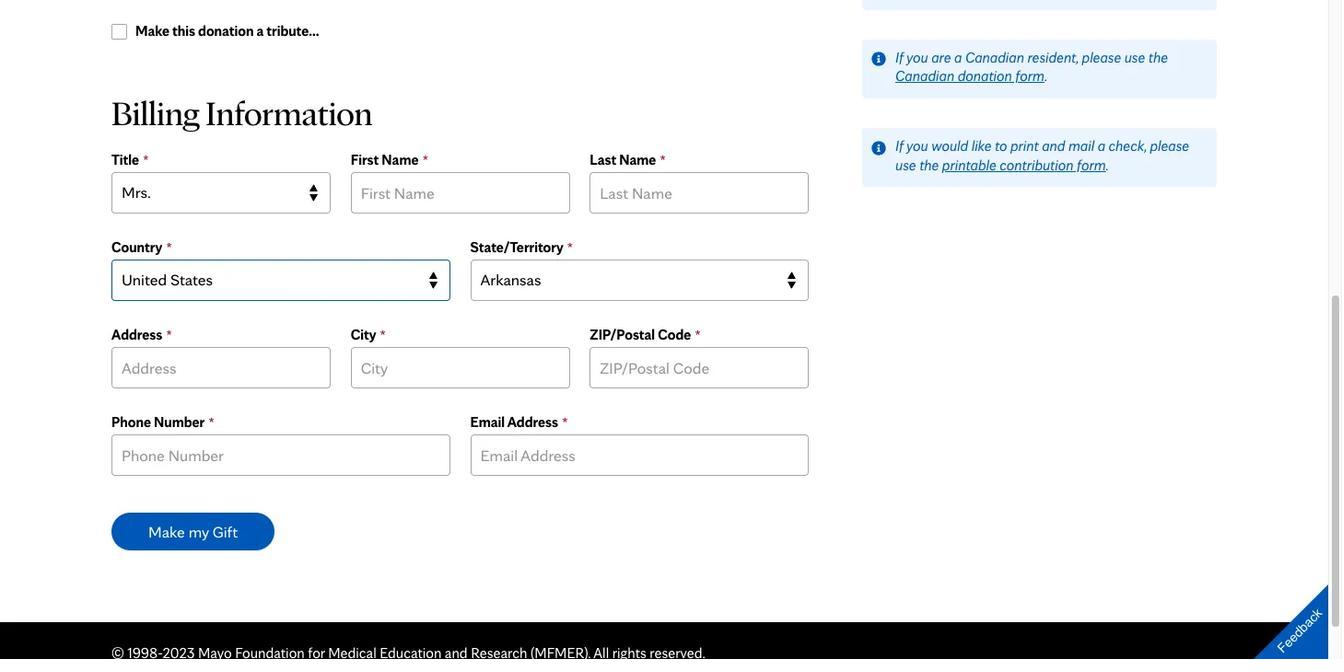 Task type: describe. For each thing, give the bounding box(es) containing it.
like
[[971, 137, 992, 155]]

name for first name
[[382, 151, 419, 169]]

billing
[[111, 92, 200, 133]]

contribution
[[1000, 156, 1074, 174]]

Last Name text field
[[590, 172, 809, 214]]

feedback button
[[1238, 569, 1342, 660]]

phone number
[[111, 413, 205, 431]]

donation inside if you are a canadian resident, please use the canadian donation form .
[[958, 68, 1012, 85]]

use inside if you are a canadian resident, please use the canadian donation form .
[[1124, 48, 1145, 66]]

zip/postal
[[590, 326, 655, 343]]

feedback
[[1275, 606, 1325, 656]]

phone
[[111, 413, 151, 431]]

make this donation a tribute...
[[135, 22, 319, 40]]

please inside if you would like to print and mail a check, please use the
[[1150, 137, 1189, 155]]

last
[[590, 151, 616, 169]]

0 horizontal spatial donation
[[198, 22, 254, 40]]

Address text field
[[111, 347, 331, 388]]

make for make my gift
[[148, 522, 185, 541]]

Email Address email field
[[470, 434, 809, 476]]

ZIP/Postal Code text field
[[590, 347, 809, 388]]

1 vertical spatial canadian
[[895, 68, 954, 85]]

zip/postal code
[[590, 326, 691, 343]]

mail
[[1069, 137, 1095, 155]]

city
[[351, 326, 376, 343]]

1 vertical spatial form
[[1077, 156, 1106, 174]]

are
[[931, 48, 951, 66]]

email
[[470, 413, 505, 431]]

if for if you would like to print and mail a check, please use the
[[895, 137, 903, 155]]

form inside if you are a canadian resident, please use the canadian donation form .
[[1015, 68, 1044, 85]]

the inside if you are a canadian resident, please use the canadian donation form .
[[1148, 48, 1168, 66]]

country
[[111, 238, 162, 256]]

the inside if you would like to print and mail a check, please use the
[[919, 156, 939, 174]]

. inside if you are a canadian resident, please use the canadian donation form .
[[1044, 68, 1048, 85]]

a for canadian
[[954, 48, 962, 66]]

printable contribution form link
[[942, 156, 1106, 174]]

this
[[172, 22, 195, 40]]

information
[[206, 92, 373, 133]]

resident,
[[1028, 48, 1079, 66]]

title
[[111, 151, 139, 169]]

printable contribution form .
[[942, 156, 1109, 174]]

my
[[188, 522, 209, 541]]



Task type: locate. For each thing, give the bounding box(es) containing it.
1 if from the top
[[895, 48, 903, 66]]

email address
[[470, 413, 558, 431]]

0 horizontal spatial the
[[919, 156, 939, 174]]

and
[[1042, 137, 1065, 155]]

0 vertical spatial make
[[135, 22, 170, 40]]

canadian donation form link
[[895, 68, 1044, 85]]

1 vertical spatial use
[[895, 156, 916, 174]]

if you are a canadian resident, please use the canadian donation form .
[[895, 48, 1168, 85]]

0 vertical spatial the
[[1148, 48, 1168, 66]]

form down mail
[[1077, 156, 1106, 174]]

1 vertical spatial if
[[895, 137, 903, 155]]

1 horizontal spatial canadian
[[965, 48, 1024, 66]]

0 horizontal spatial .
[[1044, 68, 1048, 85]]

first
[[351, 151, 379, 169]]

you inside if you would like to print and mail a check, please use the
[[906, 137, 928, 155]]

1 horizontal spatial donation
[[958, 68, 1012, 85]]

if right info circle image
[[895, 137, 903, 155]]

name right last
[[619, 151, 656, 169]]

check,
[[1109, 137, 1147, 155]]

use inside if you would like to print and mail a check, please use the
[[895, 156, 916, 174]]

you inside if you are a canadian resident, please use the canadian donation form .
[[906, 48, 928, 66]]

0 vertical spatial use
[[1124, 48, 1145, 66]]

1 horizontal spatial a
[[954, 48, 962, 66]]

if
[[895, 48, 903, 66], [895, 137, 903, 155]]

code
[[658, 326, 691, 343]]

. down the check,
[[1106, 156, 1109, 174]]

the
[[1148, 48, 1168, 66], [919, 156, 939, 174]]

First Name text field
[[351, 172, 570, 214]]

0 vertical spatial you
[[906, 48, 928, 66]]

state/territory
[[470, 238, 563, 256]]

name for last name
[[619, 151, 656, 169]]

please right resident,
[[1082, 48, 1121, 66]]

address down country
[[111, 326, 162, 343]]

1 vertical spatial the
[[919, 156, 939, 174]]

make inside button
[[148, 522, 185, 541]]

if right info circle icon
[[895, 48, 903, 66]]

0 horizontal spatial address
[[111, 326, 162, 343]]

you left are
[[906, 48, 928, 66]]

a inside if you would like to print and mail a check, please use the
[[1098, 137, 1105, 155]]

donation
[[198, 22, 254, 40], [958, 68, 1012, 85]]

form
[[1015, 68, 1044, 85], [1077, 156, 1106, 174]]

make left my
[[148, 522, 185, 541]]

donation right this in the top of the page
[[198, 22, 254, 40]]

please inside if you are a canadian resident, please use the canadian donation form .
[[1082, 48, 1121, 66]]

last name
[[590, 151, 656, 169]]

form down resident,
[[1015, 68, 1044, 85]]

0 vertical spatial donation
[[198, 22, 254, 40]]

info circle image
[[872, 52, 886, 66]]

a for tribute...
[[257, 22, 264, 40]]

canadian down are
[[895, 68, 954, 85]]

a
[[257, 22, 264, 40], [954, 48, 962, 66], [1098, 137, 1105, 155]]

address right email
[[507, 413, 558, 431]]

2 horizontal spatial a
[[1098, 137, 1105, 155]]

0 horizontal spatial form
[[1015, 68, 1044, 85]]

2 vertical spatial a
[[1098, 137, 1105, 155]]

1 you from the top
[[906, 48, 928, 66]]

you
[[906, 48, 928, 66], [906, 137, 928, 155]]

1 horizontal spatial form
[[1077, 156, 1106, 174]]

0 horizontal spatial please
[[1082, 48, 1121, 66]]

you for are
[[906, 48, 928, 66]]

name
[[382, 151, 419, 169], [619, 151, 656, 169]]

. down resident,
[[1044, 68, 1048, 85]]

if inside if you are a canadian resident, please use the canadian donation form .
[[895, 48, 903, 66]]

1 horizontal spatial please
[[1150, 137, 1189, 155]]

1 horizontal spatial use
[[1124, 48, 1145, 66]]

1 horizontal spatial .
[[1106, 156, 1109, 174]]

City text field
[[351, 347, 570, 388]]

1 vertical spatial address
[[507, 413, 558, 431]]

0 vertical spatial canadian
[[965, 48, 1024, 66]]

info circle image
[[872, 141, 886, 155]]

1 vertical spatial please
[[1150, 137, 1189, 155]]

would
[[931, 137, 968, 155]]

1 name from the left
[[382, 151, 419, 169]]

first name
[[351, 151, 419, 169]]

0 horizontal spatial name
[[382, 151, 419, 169]]

canadian
[[965, 48, 1024, 66], [895, 68, 954, 85]]

if inside if you would like to print and mail a check, please use the
[[895, 137, 903, 155]]

you for would
[[906, 137, 928, 155]]

1 vertical spatial a
[[954, 48, 962, 66]]

billing information
[[111, 92, 373, 133]]

canadian up canadian donation form link
[[965, 48, 1024, 66]]

make my gift
[[148, 522, 238, 541]]

use left the printable
[[895, 156, 916, 174]]

0 vertical spatial .
[[1044, 68, 1048, 85]]

0 horizontal spatial a
[[257, 22, 264, 40]]

you left would
[[906, 137, 928, 155]]

0 vertical spatial a
[[257, 22, 264, 40]]

address
[[111, 326, 162, 343], [507, 413, 558, 431]]

a right mail
[[1098, 137, 1105, 155]]

Phone Number telephone field
[[111, 434, 450, 476]]

.
[[1044, 68, 1048, 85], [1106, 156, 1109, 174]]

1 horizontal spatial name
[[619, 151, 656, 169]]

0 horizontal spatial canadian
[[895, 68, 954, 85]]

0 vertical spatial form
[[1015, 68, 1044, 85]]

1 vertical spatial make
[[148, 522, 185, 541]]

make
[[135, 22, 170, 40], [148, 522, 185, 541]]

if for if you are a canadian resident, please use the canadian donation form .
[[895, 48, 903, 66]]

use right resident,
[[1124, 48, 1145, 66]]

1 horizontal spatial address
[[507, 413, 558, 431]]

a right are
[[954, 48, 962, 66]]

a left tribute...
[[257, 22, 264, 40]]

gift
[[213, 522, 238, 541]]

2 you from the top
[[906, 137, 928, 155]]

use
[[1124, 48, 1145, 66], [895, 156, 916, 174]]

tribute...
[[267, 22, 319, 40]]

1 horizontal spatial the
[[1148, 48, 1168, 66]]

to
[[995, 137, 1007, 155]]

please
[[1082, 48, 1121, 66], [1150, 137, 1189, 155]]

0 horizontal spatial use
[[895, 156, 916, 174]]

if you would like to print and mail a check, please use the
[[895, 137, 1189, 174]]

make my gift button
[[111, 513, 275, 550]]

please right the check,
[[1150, 137, 1189, 155]]

name right the 'first'
[[382, 151, 419, 169]]

1 vertical spatial you
[[906, 137, 928, 155]]

0 vertical spatial address
[[111, 326, 162, 343]]

print
[[1010, 137, 1039, 155]]

2 name from the left
[[619, 151, 656, 169]]

a inside if you are a canadian resident, please use the canadian donation form .
[[954, 48, 962, 66]]

2 if from the top
[[895, 137, 903, 155]]

1 vertical spatial .
[[1106, 156, 1109, 174]]

0 vertical spatial if
[[895, 48, 903, 66]]

printable
[[942, 156, 996, 174]]

donation up 'like'
[[958, 68, 1012, 85]]

make for make this donation a tribute...
[[135, 22, 170, 40]]

1 vertical spatial donation
[[958, 68, 1012, 85]]

make left this in the top of the page
[[135, 22, 170, 40]]

number
[[154, 413, 205, 431]]

0 vertical spatial please
[[1082, 48, 1121, 66]]



